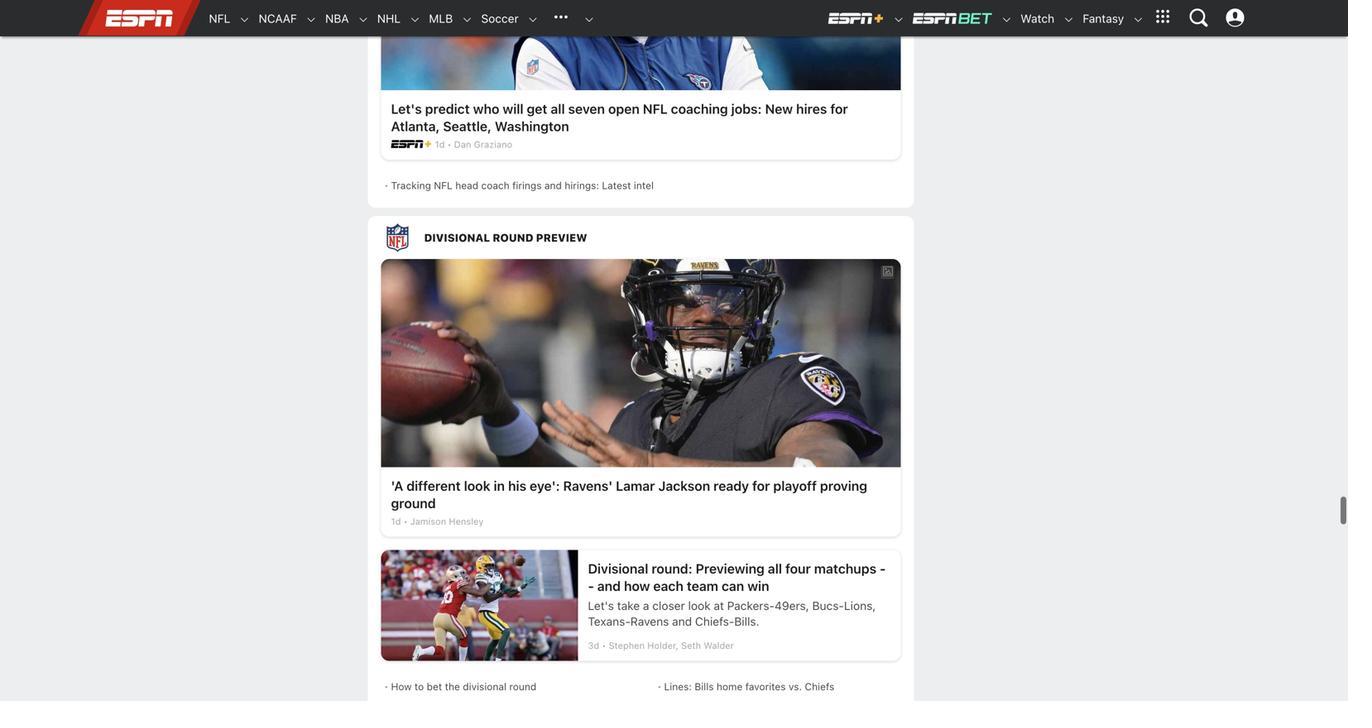Task type: vqa. For each thing, say whether or not it's contained in the screenshot.
Sat
no



Task type: locate. For each thing, give the bounding box(es) containing it.
hensley
[[449, 516, 484, 527]]

- right the matchups
[[880, 561, 886, 577]]

1d
[[435, 139, 445, 150], [391, 516, 401, 527]]

eye':
[[530, 478, 560, 494]]

0 vertical spatial nfl
[[209, 12, 231, 25]]

each
[[654, 578, 684, 594]]

0 vertical spatial all
[[551, 101, 565, 117]]

all left four
[[768, 561, 782, 577]]

divisional round preview
[[424, 232, 588, 244]]

2 horizontal spatial and
[[672, 615, 692, 629]]

and right firings
[[545, 180, 562, 191]]

1 vertical spatial for
[[753, 478, 770, 494]]

seven
[[568, 101, 605, 117]]

playoff
[[774, 478, 817, 494]]

'a different look in his eye': ravens' lamar jackson ready for playoff proving ground
[[391, 478, 868, 511]]

a
[[643, 599, 650, 613]]

1 vertical spatial let's
[[588, 599, 614, 613]]

0 horizontal spatial nfl
[[209, 12, 231, 25]]

to
[[415, 681, 424, 693]]

1 vertical spatial 1d
[[391, 516, 401, 527]]

seattle,
[[443, 119, 492, 134]]

closer
[[653, 599, 685, 613]]

his
[[508, 478, 527, 494]]

0 vertical spatial look
[[464, 478, 491, 494]]

1d left "dan"
[[435, 139, 445, 150]]

and down divisional
[[598, 578, 621, 594]]

ground
[[391, 496, 436, 511]]

2 horizontal spatial nfl
[[643, 101, 668, 117]]

for inside the let's predict who will get all seven open nfl coaching jobs: new hires for atlanta, seattle, washington
[[831, 101, 848, 117]]

in
[[494, 478, 505, 494]]

1 vertical spatial -
[[588, 578, 594, 594]]

2 vertical spatial nfl
[[434, 180, 453, 191]]

lines: bills home favorites vs. chiefs
[[664, 681, 835, 693]]

how to bet the divisional round
[[391, 681, 537, 693]]

0 vertical spatial and
[[545, 180, 562, 191]]

look left at
[[688, 599, 711, 613]]

lines: bills home favorites vs. chiefs link
[[664, 675, 898, 699]]

all right get
[[551, 101, 565, 117]]

1 horizontal spatial 1d
[[435, 139, 445, 150]]

nfl
[[209, 12, 231, 25], [643, 101, 668, 117], [434, 180, 453, 191]]

look
[[464, 478, 491, 494], [688, 599, 711, 613]]

1 vertical spatial look
[[688, 599, 711, 613]]

lines:
[[664, 681, 692, 693]]

let's inside the let's predict who will get all seven open nfl coaching jobs: new hires for atlanta, seattle, washington
[[391, 101, 422, 117]]

for
[[831, 101, 848, 117], [753, 478, 770, 494]]

texans-
[[588, 615, 631, 629]]

mlb
[[429, 12, 453, 25]]

-
[[880, 561, 886, 577], [588, 578, 594, 594]]

nfl link
[[201, 1, 231, 36]]

fantasy
[[1083, 12, 1125, 25]]

ncaaf link
[[251, 1, 297, 36]]

holder,
[[648, 641, 679, 651]]

proving
[[820, 478, 868, 494]]

fantasy link
[[1075, 1, 1125, 36]]

hires
[[797, 101, 828, 117]]

1 vertical spatial and
[[598, 578, 621, 594]]

seth
[[682, 641, 701, 651]]

- down divisional
[[588, 578, 594, 594]]

ravens'
[[563, 478, 613, 494]]

0 vertical spatial 1d
[[435, 139, 445, 150]]

0 horizontal spatial look
[[464, 478, 491, 494]]

matchups
[[815, 561, 877, 577]]

let's up texans-
[[588, 599, 614, 613]]

nfl left ncaaf link on the left top of the page
[[209, 12, 231, 25]]

divisional round: previewing all four matchups - - and how each team can win let's take a closer look at packers-49ers, bucs-lions, texans-ravens and chiefs-bills.
[[588, 561, 886, 629]]

0 horizontal spatial let's
[[391, 101, 422, 117]]

nfl left the head
[[434, 180, 453, 191]]

1 vertical spatial nfl
[[643, 101, 668, 117]]

1 vertical spatial all
[[768, 561, 782, 577]]

all
[[551, 101, 565, 117], [768, 561, 782, 577]]

let's inside divisional round: previewing all four matchups - - and how each team can win let's take a closer look at packers-49ers, bucs-lions, texans-ravens and chiefs-bills.
[[588, 599, 614, 613]]

0 horizontal spatial 1d
[[391, 516, 401, 527]]

1 horizontal spatial all
[[768, 561, 782, 577]]

0 vertical spatial -
[[880, 561, 886, 577]]

ravens
[[631, 615, 669, 629]]

tracking nfl head coach firings and hirings: latest intel
[[391, 180, 654, 191]]

nhl
[[377, 12, 401, 25]]

let's
[[391, 101, 422, 117], [588, 599, 614, 613]]

look left in
[[464, 478, 491, 494]]

get
[[527, 101, 548, 117]]

watch
[[1021, 12, 1055, 25]]

who
[[473, 101, 500, 117]]

1 horizontal spatial for
[[831, 101, 848, 117]]

how
[[391, 681, 412, 693]]

0 horizontal spatial for
[[753, 478, 770, 494]]

divisional
[[588, 561, 649, 577]]

3d
[[588, 641, 600, 651]]

0 vertical spatial for
[[831, 101, 848, 117]]

all inside divisional round: previewing all four matchups - - and how each team can win let's take a closer look at packers-49ers, bucs-lions, texans-ravens and chiefs-bills.
[[768, 561, 782, 577]]

1 horizontal spatial look
[[688, 599, 711, 613]]

the
[[445, 681, 460, 693]]

let's up atlanta,
[[391, 101, 422, 117]]

for right ready
[[753, 478, 770, 494]]

and down the closer at the bottom
[[672, 615, 692, 629]]

1 horizontal spatial let's
[[588, 599, 614, 613]]

intel
[[634, 180, 654, 191]]

stephen holder, seth walder
[[609, 641, 734, 651]]

mlb link
[[421, 1, 453, 36]]

0 vertical spatial let's
[[391, 101, 422, 117]]

coach
[[481, 180, 510, 191]]

0 horizontal spatial all
[[551, 101, 565, 117]]

washington
[[495, 119, 569, 134]]

nfl right 'open'
[[643, 101, 668, 117]]

0 horizontal spatial -
[[588, 578, 594, 594]]

1d down ground
[[391, 516, 401, 527]]

packers-
[[728, 599, 775, 613]]

for right hires
[[831, 101, 848, 117]]

at
[[714, 599, 724, 613]]

soccer
[[481, 12, 519, 25]]

for inside "'a different look in his eye': ravens' lamar jackson ready for playoff proving ground"
[[753, 478, 770, 494]]

jackson
[[659, 478, 711, 494]]



Task type: describe. For each thing, give the bounding box(es) containing it.
nba
[[325, 12, 349, 25]]

2 vertical spatial and
[[672, 615, 692, 629]]

hirings:
[[565, 180, 599, 191]]

walder
[[704, 641, 734, 651]]

predict
[[425, 101, 470, 117]]

dan
[[454, 139, 471, 150]]

nfl inside the let's predict who will get all seven open nfl coaching jobs: new hires for atlanta, seattle, washington
[[643, 101, 668, 117]]

four
[[786, 561, 811, 577]]

ready
[[714, 478, 749, 494]]

chiefs
[[805, 681, 835, 693]]

latest
[[602, 180, 631, 191]]

1 horizontal spatial and
[[598, 578, 621, 594]]

look inside "'a different look in his eye': ravens' lamar jackson ready for playoff proving ground"
[[464, 478, 491, 494]]

tracking nfl head coach firings and hirings: latest intel link
[[391, 173, 898, 198]]

atlanta,
[[391, 119, 440, 134]]

jamison hensley
[[410, 516, 484, 527]]

how to bet the divisional round link
[[391, 675, 641, 699]]

bucs-
[[813, 599, 844, 613]]

will
[[503, 101, 524, 117]]

bet
[[427, 681, 442, 693]]

look inside divisional round: previewing all four matchups - - and how each team can win let's take a closer look at packers-49ers, bucs-lions, texans-ravens and chiefs-bills.
[[688, 599, 711, 613]]

home
[[717, 681, 743, 693]]

nba link
[[317, 1, 349, 36]]

divisional
[[463, 681, 507, 693]]

coaching
[[671, 101, 728, 117]]

49ers,
[[775, 599, 810, 613]]

nhl link
[[369, 1, 401, 36]]

round:
[[652, 561, 693, 577]]

how
[[624, 578, 650, 594]]

ncaaf
[[259, 12, 297, 25]]

watch link
[[1013, 1, 1055, 36]]

can
[[722, 578, 745, 594]]

divisional
[[424, 232, 490, 244]]

1 horizontal spatial nfl
[[434, 180, 453, 191]]

bills
[[695, 681, 714, 693]]

dan graziano
[[454, 139, 513, 150]]

different
[[407, 478, 461, 494]]

open
[[609, 101, 640, 117]]

soccer link
[[473, 1, 519, 36]]

round
[[493, 232, 534, 244]]

team
[[687, 578, 719, 594]]

win
[[748, 578, 770, 594]]

firings
[[513, 180, 542, 191]]

jobs:
[[732, 101, 762, 117]]

jamison
[[410, 516, 446, 527]]

tracking
[[391, 180, 431, 191]]

'a
[[391, 478, 403, 494]]

new
[[765, 101, 793, 117]]

round
[[510, 681, 537, 693]]

all inside the let's predict who will get all seven open nfl coaching jobs: new hires for atlanta, seattle, washington
[[551, 101, 565, 117]]

bills.
[[735, 615, 760, 629]]

let's predict who will get all seven open nfl coaching jobs: new hires for atlanta, seattle, washington
[[391, 101, 848, 134]]

preview
[[536, 232, 588, 244]]

graziano
[[474, 139, 513, 150]]

stephen
[[609, 641, 645, 651]]

lamar
[[616, 478, 655, 494]]

0 horizontal spatial and
[[545, 180, 562, 191]]

previewing
[[696, 561, 765, 577]]

chiefs-
[[695, 615, 735, 629]]

take
[[617, 599, 640, 613]]

head
[[456, 180, 479, 191]]

1 horizontal spatial -
[[880, 561, 886, 577]]

favorites
[[746, 681, 786, 693]]

vs.
[[789, 681, 802, 693]]

lions,
[[844, 599, 876, 613]]



